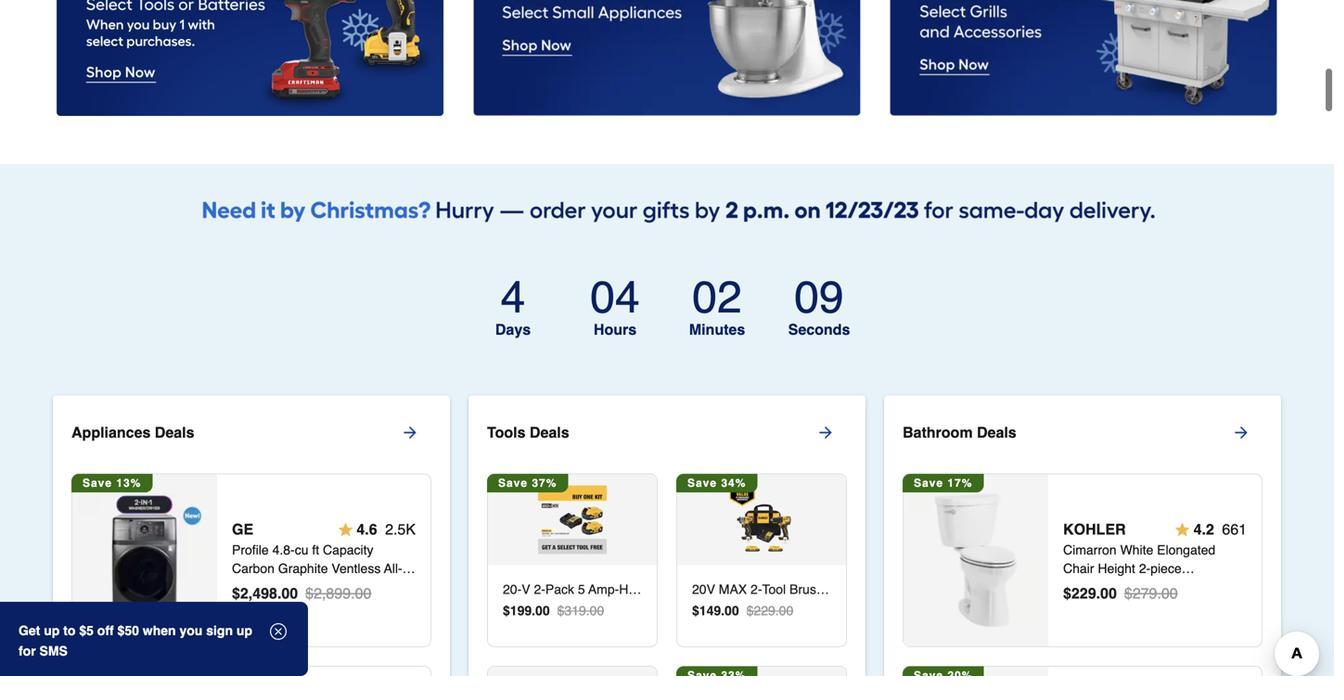 Task type: describe. For each thing, give the bounding box(es) containing it.
34%
[[721, 477, 746, 490]]

. for 229
[[1096, 585, 1100, 602]]

combo
[[358, 580, 400, 595]]

energy
[[232, 599, 287, 613]]

$2,899.00
[[305, 585, 371, 602]]

arrow right image for tools deals
[[816, 423, 835, 442]]

02 minutes
[[689, 272, 745, 338]]

2,498
[[240, 585, 277, 602]]

timer containing 4
[[459, 272, 875, 347]]

toilet
[[1201, 580, 1231, 595]]

up to 30 percent off select grills and accessories. image
[[890, 0, 1277, 116]]

ge
[[232, 521, 253, 538]]

bathroom deals
[[903, 424, 1017, 441]]

graphite
[[278, 561, 328, 576]]

. for 2,498
[[277, 585, 281, 602]]

rough-
[[1096, 599, 1138, 613]]

white
[[1120, 543, 1153, 558]]

save 13%
[[83, 477, 141, 490]]

rating filled image for 4.2 661
[[1175, 522, 1190, 537]]

$319.00
[[557, 604, 604, 619]]

$ for 229
[[1063, 585, 1071, 602]]

$ 2,498 . 00 $2,899.00
[[232, 585, 371, 602]]

save 17%
[[914, 477, 973, 490]]

00 for 2,498
[[281, 585, 298, 602]]

tools deals link
[[487, 411, 866, 455]]

get
[[19, 623, 40, 638]]

appliances deals link
[[71, 411, 450, 455]]

$279.00
[[1124, 585, 1178, 602]]

229
[[1071, 585, 1096, 602]]

17%
[[948, 477, 973, 490]]

when
[[143, 623, 176, 638]]

$ 149 . 00 $229.00
[[692, 604, 793, 619]]

kohler
[[1063, 521, 1126, 538]]

profile 4.8-cu ft capacity carbon graphite ventless all- in-one washer/dryer combo energy star
[[232, 543, 402, 613]]

deals for appliances deals
[[155, 424, 194, 441]]

tools
[[487, 424, 526, 441]]

sms
[[39, 644, 68, 659]]

save for save 34%
[[687, 477, 717, 490]]

ventless
[[332, 561, 381, 576]]

one
[[246, 580, 271, 595]]

profile
[[232, 543, 269, 558]]

seconds
[[788, 321, 850, 338]]

12-
[[1063, 599, 1082, 613]]

cu
[[295, 543, 308, 558]]

bathroom image
[[909, 494, 1042, 627]]

gpf
[[1182, 599, 1209, 613]]

for
[[19, 644, 36, 659]]

$5
[[79, 623, 94, 638]]

13%
[[116, 477, 141, 490]]

days
[[495, 321, 531, 338]]

deals for bathroom deals
[[977, 424, 1017, 441]]

2.5k
[[385, 521, 416, 538]]

$50
[[117, 623, 139, 638]]

you
[[179, 623, 203, 638]]

. for 199
[[532, 604, 535, 619]]

cimarron
[[1063, 543, 1117, 558]]

soft
[[1138, 580, 1161, 595]]

height
[[1098, 561, 1135, 576]]

$ 199 . 00 $319.00
[[503, 604, 604, 619]]

bathroom deals link
[[903, 411, 1281, 455]]

in-
[[232, 580, 246, 595]]

chair
[[1063, 561, 1094, 576]]

minutes
[[689, 321, 745, 338]]

save 37%
[[498, 477, 557, 490]]

arrow right image
[[1232, 423, 1251, 442]]

capacity
[[323, 543, 373, 558]]

199
[[510, 604, 532, 619]]



Task type: locate. For each thing, give the bounding box(es) containing it.
tools image up the $319.00
[[538, 486, 607, 555]]

in
[[1138, 599, 1149, 613]]

2 tools image from the left
[[727, 486, 796, 555]]

4.8-
[[272, 543, 295, 558]]

09 seconds
[[788, 272, 850, 338]]

. left the $319.00
[[532, 604, 535, 619]]

tools deals
[[487, 424, 569, 441]]

sign
[[206, 623, 233, 638]]

1 deals from the left
[[155, 424, 194, 441]]

appliances deals
[[71, 424, 194, 441]]

bathroom
[[903, 424, 973, 441]]

00 for 149
[[725, 604, 739, 619]]

off
[[97, 623, 114, 638]]

1 horizontal spatial arrow right image
[[816, 423, 835, 442]]

deals right tools
[[530, 424, 569, 441]]

2 deals from the left
[[530, 424, 569, 441]]

tools image
[[538, 486, 607, 555], [727, 486, 796, 555]]

00 down 'graphite'
[[281, 585, 298, 602]]

00 for 229
[[1100, 585, 1117, 602]]

2 up from the left
[[236, 623, 252, 638]]

1.28-
[[1153, 599, 1182, 613]]

$ left one
[[232, 585, 240, 602]]

save left 34%
[[687, 477, 717, 490]]

rating filled image up elongated
[[1175, 522, 1190, 537]]

cimarron white elongated chair height 2-piece watersense soft close toilet 12-in rough-in 1.28-gpf
[[1063, 543, 1231, 613]]

star
[[290, 599, 324, 613]]

00 right "199"
[[535, 604, 550, 619]]

4.6 2.5k
[[357, 521, 416, 538]]

4 days
[[495, 272, 531, 338]]

deals for tools deals
[[530, 424, 569, 441]]

1 rating filled image from the left
[[338, 522, 353, 537]]

hours
[[594, 321, 637, 338]]

save left 37%
[[498, 477, 528, 490]]

all-
[[384, 561, 402, 576]]

deals inside "link"
[[977, 424, 1017, 441]]

00 for 199
[[535, 604, 550, 619]]

1 up from the left
[[44, 623, 60, 638]]

deals right bathroom on the right bottom
[[977, 424, 1017, 441]]

1 save from the left
[[83, 477, 112, 490]]

carbon
[[232, 561, 275, 576]]

up to 35 percent off select small appliances. image
[[473, 0, 861, 116]]

timer
[[459, 272, 875, 347]]

. right one
[[277, 585, 281, 602]]

2 horizontal spatial deals
[[977, 424, 1017, 441]]

37%
[[532, 477, 557, 490]]

0 horizontal spatial deals
[[155, 424, 194, 441]]

save for save 13%
[[83, 477, 112, 490]]

04
[[590, 272, 640, 323]]

washer/dryer
[[275, 580, 354, 595]]

$
[[232, 585, 240, 602], [1063, 585, 1071, 602], [503, 604, 510, 619], [692, 604, 699, 619]]

04 hours
[[590, 272, 640, 338]]

2 arrow right image from the left
[[816, 423, 835, 442]]

save for save 37%
[[498, 477, 528, 490]]

1 horizontal spatial deals
[[530, 424, 569, 441]]

save left 17%
[[914, 477, 944, 490]]

arrow right image for appliances deals
[[401, 423, 419, 442]]

$ for 2,498
[[232, 585, 240, 602]]

deals
[[155, 424, 194, 441], [530, 424, 569, 441], [977, 424, 1017, 441]]

4.2 661
[[1194, 521, 1247, 538]]

elongated
[[1157, 543, 1215, 558]]

deals right appliances
[[155, 424, 194, 441]]

2 rating filled image from the left
[[1175, 522, 1190, 537]]

tools image for $319.00
[[538, 486, 607, 555]]

.
[[277, 585, 281, 602], [1096, 585, 1100, 602], [532, 604, 535, 619], [721, 604, 725, 619]]

00
[[281, 585, 298, 602], [1100, 585, 1117, 602], [535, 604, 550, 619], [725, 604, 739, 619]]

in
[[1082, 599, 1092, 613]]

09
[[794, 272, 844, 323]]

save
[[83, 477, 112, 490], [498, 477, 528, 490], [687, 477, 717, 490], [914, 477, 944, 490]]

0 horizontal spatial rating filled image
[[338, 522, 353, 537]]

02
[[692, 272, 742, 323]]

close
[[1164, 580, 1198, 595]]

149
[[699, 604, 721, 619]]

rating filled image up capacity
[[338, 522, 353, 537]]

$ for 149
[[692, 604, 699, 619]]

4.2
[[1194, 521, 1214, 538]]

1 horizontal spatial rating filled image
[[1175, 522, 1190, 537]]

$ left $229.00
[[692, 604, 699, 619]]

tools image for $229.00
[[727, 486, 796, 555]]

4
[[501, 272, 525, 323]]

2 save from the left
[[498, 477, 528, 490]]

00 right 149
[[725, 604, 739, 619]]

3 deals from the left
[[977, 424, 1017, 441]]

up right sign
[[236, 623, 252, 638]]

$229.00
[[746, 604, 793, 619]]

00 right 229
[[1100, 585, 1117, 602]]

0 horizontal spatial arrow right image
[[401, 423, 419, 442]]

piece
[[1151, 561, 1182, 576]]

$ left the $319.00
[[503, 604, 510, 619]]

0 horizontal spatial up
[[44, 623, 60, 638]]

up left to
[[44, 623, 60, 638]]

1 arrow right image from the left
[[401, 423, 419, 442]]

arrow right image
[[401, 423, 419, 442], [816, 423, 835, 442]]

appliances
[[71, 424, 151, 441]]

hurry — order your gifts by 2 p m on 12/23/23 for same-day delivery. image
[[53, 179, 1281, 225]]

watersense
[[1063, 580, 1134, 595]]

rating filled image
[[338, 522, 353, 537], [1175, 522, 1190, 537]]

ft
[[312, 543, 319, 558]]

arrow right image inside tools deals link
[[816, 423, 835, 442]]

$ for 199
[[503, 604, 510, 619]]

save 34%
[[687, 477, 746, 490]]

1 tools image from the left
[[538, 486, 607, 555]]

save for save 17%
[[914, 477, 944, 490]]

4 save from the left
[[914, 477, 944, 490]]

1 horizontal spatial up
[[236, 623, 252, 638]]

arrow right image inside 'appliances deals' link
[[401, 423, 419, 442]]

$ 229 . 00 $279.00
[[1063, 585, 1178, 602]]

. left $229.00
[[721, 604, 725, 619]]

1 horizontal spatial tools image
[[727, 486, 796, 555]]

get up to 2 free select tools or batteries when you buy 1 with select purchases. image
[[57, 0, 444, 116]]

appliances image
[[78, 494, 211, 627]]

2-
[[1139, 561, 1151, 576]]

0 horizontal spatial tools image
[[538, 486, 607, 555]]

get up to $5 off $50 when you sign up for sms
[[19, 623, 252, 659]]

661
[[1222, 521, 1247, 538]]

. right in
[[1096, 585, 1100, 602]]

save left 13%
[[83, 477, 112, 490]]

to
[[63, 623, 76, 638]]

4.6
[[357, 521, 377, 538]]

rating filled image for 4.6 2.5k
[[338, 522, 353, 537]]

$ left in
[[1063, 585, 1071, 602]]

tools image up $229.00
[[727, 486, 796, 555]]

up
[[44, 623, 60, 638], [236, 623, 252, 638]]

. for 149
[[721, 604, 725, 619]]

3 save from the left
[[687, 477, 717, 490]]



Task type: vqa. For each thing, say whether or not it's contained in the screenshot.
8-mm cell
no



